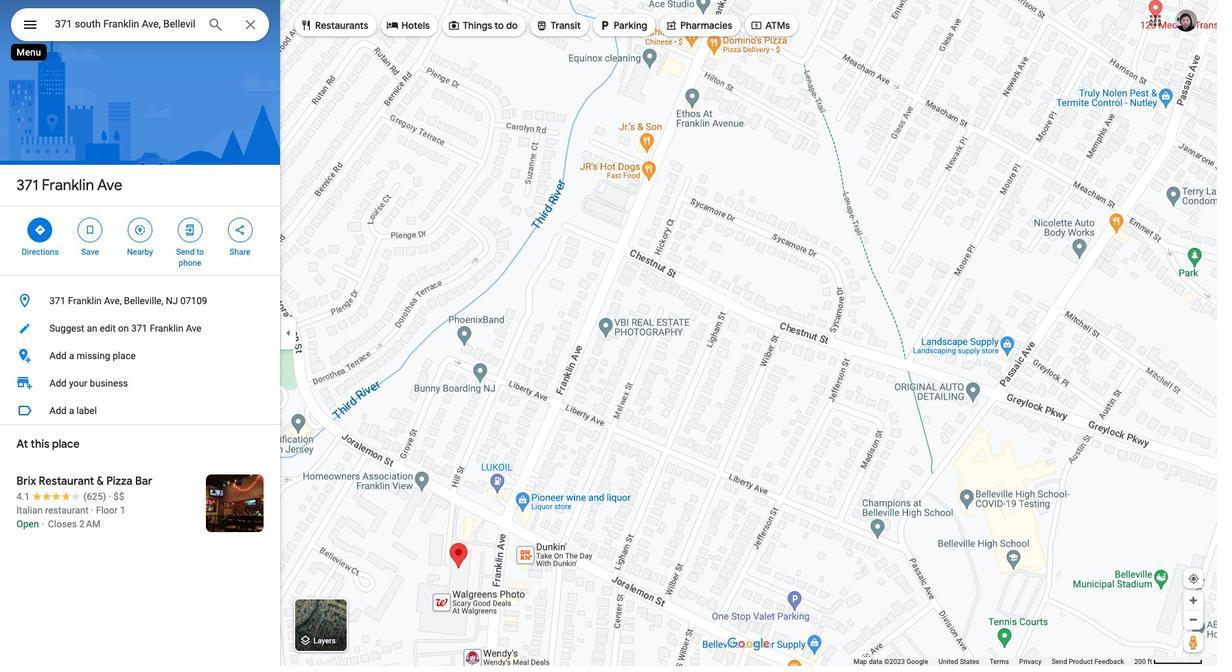 Task type: locate. For each thing, give the bounding box(es) containing it.
zoom out image
[[1189, 615, 1199, 625]]

1 add from the top
[[49, 350, 67, 361]]

0 vertical spatial 371
[[16, 176, 38, 195]]

ave
[[97, 176, 123, 195], [186, 323, 202, 334]]

directions
[[22, 247, 59, 257]]

$$
[[114, 491, 124, 502]]

map
[[854, 658, 868, 666]]

1 vertical spatial ave
[[186, 323, 202, 334]]

371 right on
[[131, 323, 148, 334]]

add a label button
[[0, 397, 280, 425]]

to
[[495, 19, 504, 32], [197, 247, 204, 257]]

add left label
[[49, 405, 67, 416]]

restaurant
[[39, 475, 94, 488]]

371 for 371 franklin ave, belleville, nj 07109
[[49, 295, 66, 306]]

0 vertical spatial franklin
[[42, 176, 94, 195]]

italian restaurant · floor 1 open ⋅ closes 2 am
[[16, 505, 126, 530]]

send up the phone
[[176, 247, 195, 257]]


[[599, 18, 611, 33]]

send to phone
[[176, 247, 204, 268]]

1 a from the top
[[69, 350, 74, 361]]

send product feedback button
[[1053, 657, 1125, 666]]

1 vertical spatial 371
[[49, 295, 66, 306]]

restaurants
[[315, 19, 369, 32]]

place right this
[[52, 438, 80, 451]]

add left your
[[49, 378, 67, 389]]

place
[[113, 350, 136, 361], [52, 438, 80, 451]]

2 vertical spatial add
[[49, 405, 67, 416]]

send inside send to phone
[[176, 247, 195, 257]]

franklin for ave
[[42, 176, 94, 195]]

· $$
[[109, 491, 124, 502]]

0 horizontal spatial ·
[[91, 505, 94, 516]]

0 vertical spatial to
[[495, 19, 504, 32]]

franklin down the nj
[[150, 323, 184, 334]]

franklin left ave,
[[68, 295, 102, 306]]

business
[[90, 378, 128, 389]]

2 a from the top
[[69, 405, 74, 416]]

show street view coverage image
[[1184, 632, 1204, 653]]

1 vertical spatial send
[[1053, 658, 1068, 666]]


[[134, 223, 146, 238]]

1 horizontal spatial place
[[113, 350, 136, 361]]

pizza
[[106, 475, 133, 488]]

None field
[[55, 16, 196, 32]]

add down suggest at the left of the page
[[49, 350, 67, 361]]

371 up the 
[[16, 176, 38, 195]]

371
[[16, 176, 38, 195], [49, 295, 66, 306], [131, 323, 148, 334]]

1 horizontal spatial send
[[1053, 658, 1068, 666]]

to inside  things to do
[[495, 19, 504, 32]]

closes
[[48, 519, 77, 530]]

hotels
[[402, 19, 430, 32]]

atms
[[766, 19, 791, 32]]

1 vertical spatial ·
[[91, 505, 94, 516]]

1 horizontal spatial to
[[495, 19, 504, 32]]

0 vertical spatial send
[[176, 247, 195, 257]]

add
[[49, 350, 67, 361], [49, 378, 67, 389], [49, 405, 67, 416]]

add for add your business
[[49, 378, 67, 389]]

·
[[109, 491, 111, 502], [91, 505, 94, 516]]

· up 2 am
[[91, 505, 94, 516]]

2 add from the top
[[49, 378, 67, 389]]

data
[[869, 658, 883, 666]]

©2023
[[885, 658, 906, 666]]

0 horizontal spatial ave
[[97, 176, 123, 195]]

none field inside 371 south franklin ave, belleville, nj 07109 field
[[55, 16, 196, 32]]

a left label
[[69, 405, 74, 416]]

to inside send to phone
[[197, 247, 204, 257]]

send
[[176, 247, 195, 257], [1053, 658, 1068, 666]]

footer
[[854, 657, 1135, 666]]

add inside add your business link
[[49, 378, 67, 389]]

200
[[1135, 658, 1147, 666]]

franklin for ave,
[[68, 295, 102, 306]]

privacy
[[1020, 658, 1042, 666]]

a inside button
[[69, 405, 74, 416]]

 hotels
[[387, 18, 430, 33]]

0 vertical spatial add
[[49, 350, 67, 361]]

2 vertical spatial 371
[[131, 323, 148, 334]]


[[234, 223, 246, 238]]


[[84, 223, 96, 238]]

brix
[[16, 475, 36, 488]]

add your business
[[49, 378, 128, 389]]


[[666, 18, 678, 33]]

floor
[[96, 505, 118, 516]]

0 horizontal spatial to
[[197, 247, 204, 257]]

send left the product
[[1053, 658, 1068, 666]]

google
[[907, 658, 929, 666]]

to left do
[[495, 19, 504, 32]]

a left missing
[[69, 350, 74, 361]]

italian
[[16, 505, 43, 516]]

franklin up 
[[42, 176, 94, 195]]

1 vertical spatial to
[[197, 247, 204, 257]]

send for send product feedback
[[1053, 658, 1068, 666]]

1 horizontal spatial 371
[[49, 295, 66, 306]]

0 horizontal spatial 371
[[16, 176, 38, 195]]

 pharmacies
[[666, 18, 733, 33]]


[[22, 15, 38, 34]]

1 vertical spatial a
[[69, 405, 74, 416]]

1 horizontal spatial ave
[[186, 323, 202, 334]]

0 horizontal spatial place
[[52, 438, 80, 451]]

place down on
[[113, 350, 136, 361]]

layers
[[314, 637, 336, 646]]

add inside 'add a label' button
[[49, 405, 67, 416]]

edit
[[100, 323, 116, 334]]

nj
[[166, 295, 178, 306]]

label
[[77, 405, 97, 416]]


[[34, 223, 46, 238]]

0 vertical spatial place
[[113, 350, 136, 361]]

0 horizontal spatial send
[[176, 247, 195, 257]]

footer containing map data ©2023 google
[[854, 657, 1135, 666]]

ave,
[[104, 295, 122, 306]]

ave down "07109"
[[186, 323, 202, 334]]

actions for 371 franklin ave region
[[0, 207, 280, 275]]


[[448, 18, 460, 33]]

0 vertical spatial ·
[[109, 491, 111, 502]]

to up the phone
[[197, 247, 204, 257]]

ave up actions for 371 franklin ave region
[[97, 176, 123, 195]]

things
[[463, 19, 493, 32]]

2 horizontal spatial 371
[[131, 323, 148, 334]]

371 south Franklin Ave, Belleville, NJ 07109 field
[[11, 8, 269, 41]]

restaurant
[[45, 505, 89, 516]]

franklin
[[42, 176, 94, 195], [68, 295, 102, 306], [150, 323, 184, 334]]

200 ft button
[[1135, 658, 1204, 666]]

google maps element
[[0, 0, 1218, 666]]

 atms
[[751, 18, 791, 33]]

3 add from the top
[[49, 405, 67, 416]]

send inside button
[[1053, 658, 1068, 666]]

add inside add a missing place button
[[49, 350, 67, 361]]

0 vertical spatial a
[[69, 350, 74, 361]]

2 am
[[79, 519, 101, 530]]

· left $$
[[109, 491, 111, 502]]

1 vertical spatial add
[[49, 378, 67, 389]]

1 vertical spatial franklin
[[68, 295, 102, 306]]

4.1 stars 625 reviews image
[[16, 490, 106, 504]]

a inside button
[[69, 350, 74, 361]]

371 up suggest at the left of the page
[[49, 295, 66, 306]]

do
[[506, 19, 518, 32]]

add a missing place button
[[0, 342, 280, 370]]



Task type: describe. For each thing, give the bounding box(es) containing it.
phone
[[179, 258, 202, 268]]

send for send to phone
[[176, 247, 195, 257]]

terms button
[[990, 657, 1010, 666]]

add a label
[[49, 405, 97, 416]]

place inside button
[[113, 350, 136, 361]]

zoom in image
[[1189, 596, 1199, 606]]

product
[[1070, 658, 1094, 666]]

 restaurants
[[300, 18, 369, 33]]

 parking
[[599, 18, 648, 33]]

 button
[[11, 8, 49, 44]]

add a missing place
[[49, 350, 136, 361]]

 transit
[[536, 18, 581, 33]]

at
[[16, 438, 28, 451]]

⋅
[[41, 519, 46, 530]]

a for label
[[69, 405, 74, 416]]

google account: michele murakami  
(michele.murakami@adept.ai) image
[[1176, 9, 1198, 31]]

footer inside google maps element
[[854, 657, 1135, 666]]


[[300, 18, 313, 33]]

suggest
[[49, 323, 84, 334]]

(625)
[[83, 491, 106, 502]]

371 franklin ave main content
[[0, 0, 280, 666]]

371 franklin ave
[[16, 176, 123, 195]]

&
[[97, 475, 104, 488]]

states
[[961, 658, 980, 666]]

show your location image
[[1188, 573, 1201, 585]]

on
[[118, 323, 129, 334]]

1
[[120, 505, 126, 516]]

united states button
[[939, 657, 980, 666]]

united
[[939, 658, 959, 666]]

this
[[31, 438, 50, 451]]


[[536, 18, 548, 33]]

4.1
[[16, 491, 30, 502]]

open
[[16, 519, 39, 530]]

at this place
[[16, 438, 80, 451]]

ave inside button
[[186, 323, 202, 334]]

add for add a missing place
[[49, 350, 67, 361]]

suggest an edit on 371 franklin ave
[[49, 323, 202, 334]]

your
[[69, 378, 87, 389]]

pharmacies
[[681, 19, 733, 32]]

map data ©2023 google
[[854, 658, 929, 666]]

suggest an edit on 371 franklin ave button
[[0, 315, 280, 342]]


[[184, 223, 196, 238]]

ft
[[1148, 658, 1153, 666]]

0 vertical spatial ave
[[97, 176, 123, 195]]

share
[[230, 247, 251, 257]]

united states
[[939, 658, 980, 666]]

200 ft
[[1135, 658, 1153, 666]]

1 vertical spatial place
[[52, 438, 80, 451]]

feedback
[[1095, 658, 1125, 666]]

2 vertical spatial franklin
[[150, 323, 184, 334]]

 search field
[[11, 8, 269, 44]]

 things to do
[[448, 18, 518, 33]]

an
[[87, 323, 97, 334]]

belleville,
[[124, 295, 164, 306]]

collapse side panel image
[[281, 326, 296, 341]]

price: moderate image
[[114, 491, 124, 502]]


[[751, 18, 763, 33]]

bar
[[135, 475, 152, 488]]

371 franklin ave, belleville, nj 07109
[[49, 295, 207, 306]]

privacy button
[[1020, 657, 1042, 666]]

· inside italian restaurant · floor 1 open ⋅ closes 2 am
[[91, 505, 94, 516]]

save
[[81, 247, 99, 257]]


[[387, 18, 399, 33]]

terms
[[990, 658, 1010, 666]]

brix restaurant & pizza bar
[[16, 475, 152, 488]]

a for missing
[[69, 350, 74, 361]]

add your business link
[[0, 370, 280, 397]]

add for add a label
[[49, 405, 67, 416]]

371 franklin ave, belleville, nj 07109 button
[[0, 287, 280, 315]]

parking
[[614, 19, 648, 32]]

transit
[[551, 19, 581, 32]]

371 for 371 franklin ave
[[16, 176, 38, 195]]

send product feedback
[[1053, 658, 1125, 666]]

07109
[[180, 295, 207, 306]]

missing
[[77, 350, 110, 361]]

1 horizontal spatial ·
[[109, 491, 111, 502]]

nearby
[[127, 247, 153, 257]]



Task type: vqa. For each thing, say whether or not it's contained in the screenshot.


